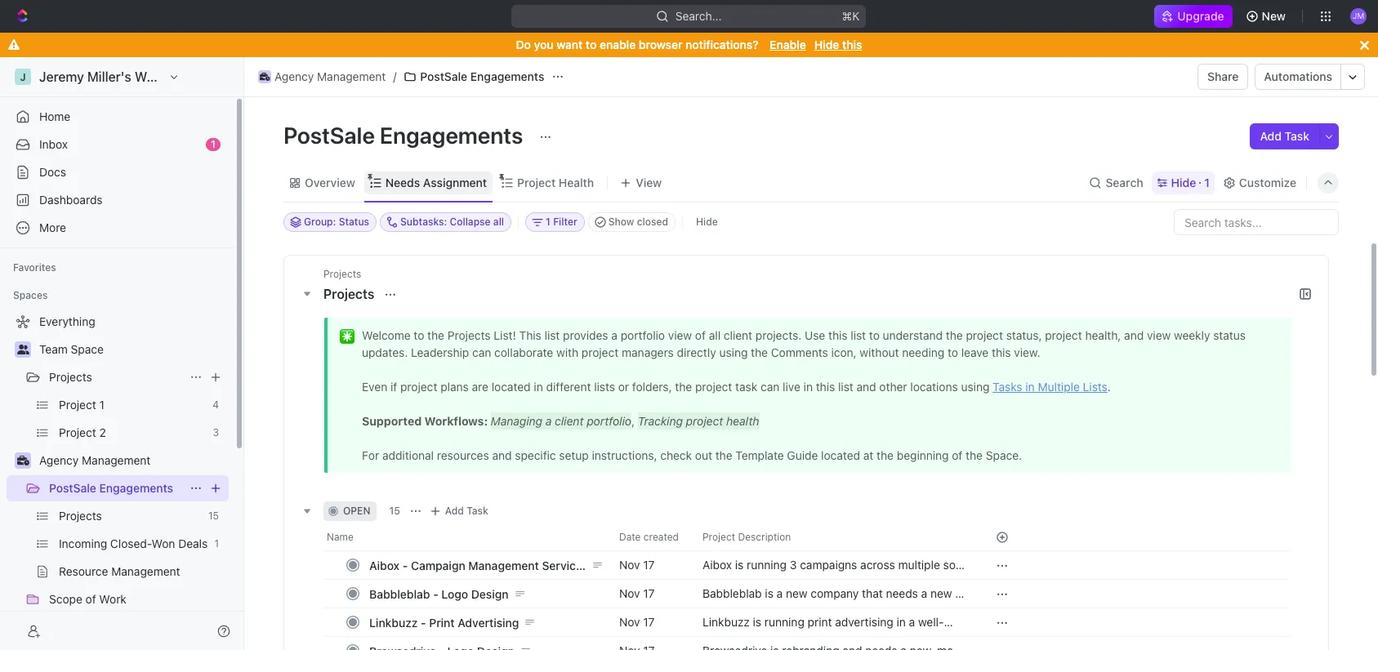 Task type: locate. For each thing, give the bounding box(es) containing it.
project left 2 at the bottom of page
[[59, 426, 96, 440]]

1 vertical spatial business time image
[[17, 456, 29, 466]]

0 vertical spatial agency management
[[275, 69, 386, 83]]

content
[[852, 630, 893, 644]]

1 horizontal spatial postsale
[[284, 122, 375, 149]]

projects link down the team space link
[[49, 364, 183, 391]]

1 vertical spatial agency
[[39, 454, 79, 467]]

postsale engagements link down do
[[400, 67, 549, 87]]

new button
[[1239, 3, 1296, 29]]

project inside dropdown button
[[703, 531, 736, 543]]

tree
[[7, 309, 229, 651]]

jeremy miller's workspace, , element
[[15, 69, 31, 85]]

task up customize
[[1285, 129, 1310, 143]]

home link
[[7, 104, 229, 130]]

add task
[[1261, 129, 1310, 143], [445, 505, 488, 517]]

- left print
[[421, 616, 426, 630]]

1 horizontal spatial agency management
[[275, 69, 386, 83]]

0 vertical spatial -
[[403, 559, 408, 572]]

view
[[636, 175, 662, 189]]

postsale engagements down 2 at the bottom of page
[[49, 481, 173, 495]]

automations
[[1265, 69, 1333, 83]]

hide button
[[690, 212, 725, 232]]

add up customize
[[1261, 129, 1282, 143]]

postsale engagements link
[[400, 67, 549, 87], [49, 476, 183, 502]]

15 inside sidebar navigation
[[208, 510, 219, 522]]

- inside linkbuzz - print advertising link
[[421, 616, 426, 630]]

1 vertical spatial -
[[433, 587, 439, 601]]

0 vertical spatial agency management link
[[254, 67, 390, 87]]

in
[[897, 615, 906, 629]]

customize button
[[1218, 171, 1302, 194]]

- left logo
[[433, 587, 439, 601]]

0 horizontal spatial add task button
[[426, 502, 495, 521]]

date created button
[[610, 525, 693, 551]]

everything link
[[7, 309, 226, 335]]

2 vertical spatial hide
[[696, 216, 718, 228]]

postsale engagements
[[420, 69, 545, 83], [284, 122, 528, 149], [49, 481, 173, 495]]

running
[[765, 615, 805, 629]]

postsale engagements inside sidebar navigation
[[49, 481, 173, 495]]

1 horizontal spatial task
[[1285, 129, 1310, 143]]

needs
[[817, 630, 849, 644]]

business time image inside sidebar navigation
[[17, 456, 29, 466]]

postsale engagements down do
[[420, 69, 545, 83]]

description
[[738, 531, 791, 543]]

task up name dropdown button
[[467, 505, 488, 517]]

hide left this
[[815, 38, 840, 51]]

0 vertical spatial task
[[1285, 129, 1310, 143]]

campaign
[[411, 559, 466, 572]]

agency management left /
[[275, 69, 386, 83]]

2 vertical spatial postsale
[[49, 481, 96, 495]]

project up the project 2
[[59, 398, 96, 412]]

- for babbleblab
[[433, 587, 439, 601]]

linkbuzz inside linkbuzz is running print advertising in a well- known magazine and needs content creation.
[[703, 615, 750, 629]]

1 horizontal spatial add task
[[1261, 129, 1310, 143]]

workspace
[[135, 69, 202, 84]]

2 vertical spatial -
[[421, 616, 426, 630]]

project 1
[[59, 398, 105, 412]]

project for project description
[[703, 531, 736, 543]]

show closed button
[[588, 212, 676, 232]]

1 vertical spatial hide
[[1172, 175, 1197, 189]]

customize
[[1240, 175, 1297, 189]]

linkbuzz is running print advertising in a well- known magazine and needs content creation.
[[703, 615, 944, 644]]

1 horizontal spatial add
[[1261, 129, 1282, 143]]

needs assignment
[[386, 175, 487, 189]]

won
[[152, 537, 175, 551]]

services
[[542, 559, 589, 572]]

0 vertical spatial add task
[[1261, 129, 1310, 143]]

1 vertical spatial add task
[[445, 505, 488, 517]]

project health
[[517, 175, 594, 189]]

15 up incoming closed-won deals 1
[[208, 510, 219, 522]]

agency management inside sidebar navigation
[[39, 454, 151, 467]]

name
[[327, 531, 354, 543]]

2 vertical spatial engagements
[[99, 481, 173, 495]]

postsale up overview
[[284, 122, 375, 149]]

postsale engagements link up closed-
[[49, 476, 183, 502]]

- right aibox
[[403, 559, 408, 572]]

favorites
[[13, 262, 56, 274]]

docs
[[39, 165, 66, 179]]

overview
[[305, 175, 355, 189]]

advertising
[[458, 616, 519, 630]]

0 horizontal spatial linkbuzz
[[369, 616, 418, 630]]

linkbuzz for linkbuzz is running print advertising in a well- known magazine and needs content creation.
[[703, 615, 750, 629]]

1 vertical spatial agency management
[[39, 454, 151, 467]]

engagements down do
[[471, 69, 545, 83]]

add
[[1261, 129, 1282, 143], [445, 505, 464, 517]]

0 horizontal spatial agency
[[39, 454, 79, 467]]

2 horizontal spatial -
[[433, 587, 439, 601]]

0 horizontal spatial postsale
[[49, 481, 96, 495]]

linkbuzz down babbleblab
[[369, 616, 418, 630]]

engagements up assignment
[[380, 122, 523, 149]]

0 horizontal spatial -
[[403, 559, 408, 572]]

show closed
[[609, 216, 668, 228]]

hide right closed
[[696, 216, 718, 228]]

1 horizontal spatial linkbuzz
[[703, 615, 750, 629]]

1 filter
[[546, 216, 578, 228]]

hide
[[815, 38, 840, 51], [1172, 175, 1197, 189], [696, 216, 718, 228]]

Search tasks... text field
[[1175, 210, 1339, 235]]

project for project 2
[[59, 426, 96, 440]]

0 horizontal spatial agency management
[[39, 454, 151, 467]]

1 horizontal spatial 15
[[389, 505, 400, 517]]

15 right open
[[389, 505, 400, 517]]

0 horizontal spatial hide
[[696, 216, 718, 228]]

1 inside "dropdown button"
[[546, 216, 551, 228]]

print
[[429, 616, 455, 630]]

hide for hide 1
[[1172, 175, 1197, 189]]

new
[[1262, 9, 1286, 23]]

hide right search
[[1172, 175, 1197, 189]]

dashboards link
[[7, 187, 229, 213]]

1 horizontal spatial -
[[421, 616, 426, 630]]

tree containing everything
[[7, 309, 229, 651]]

closed-
[[110, 537, 152, 551]]

0 vertical spatial add task button
[[1251, 123, 1320, 150]]

projects link up closed-
[[59, 503, 202, 530]]

1 horizontal spatial business time image
[[260, 73, 270, 81]]

postsale engagements up needs
[[284, 122, 528, 149]]

engagements
[[471, 69, 545, 83], [380, 122, 523, 149], [99, 481, 173, 495]]

scope of work link
[[49, 587, 226, 613]]

deals
[[178, 537, 208, 551]]

0 horizontal spatial business time image
[[17, 456, 29, 466]]

- inside babbleblab - logo design link
[[433, 587, 439, 601]]

1 inside incoming closed-won deals 1
[[214, 538, 219, 550]]

incoming
[[59, 537, 107, 551]]

babbleblab - logo design
[[369, 587, 509, 601]]

scope
[[49, 592, 82, 606]]

well-
[[919, 615, 944, 629]]

1 vertical spatial task
[[467, 505, 488, 517]]

projects up the incoming
[[59, 509, 102, 523]]

agency management link down the project 2 link
[[39, 448, 226, 474]]

0 horizontal spatial postsale engagements link
[[49, 476, 183, 502]]

1 vertical spatial agency management link
[[39, 448, 226, 474]]

1 horizontal spatial agency
[[275, 69, 314, 83]]

0 horizontal spatial 15
[[208, 510, 219, 522]]

aibox
[[369, 559, 400, 572]]

engagements down the project 2 link
[[99, 481, 173, 495]]

task
[[1285, 129, 1310, 143], [467, 505, 488, 517]]

0 horizontal spatial agency management link
[[39, 448, 226, 474]]

- inside the aibox - campaign management services link
[[403, 559, 408, 572]]

postsale right /
[[420, 69, 468, 83]]

0 vertical spatial engagements
[[471, 69, 545, 83]]

add task button up name dropdown button
[[426, 502, 495, 521]]

add task up name dropdown button
[[445, 505, 488, 517]]

2 horizontal spatial hide
[[1172, 175, 1197, 189]]

project
[[517, 175, 556, 189], [59, 398, 96, 412], [59, 426, 96, 440], [703, 531, 736, 543]]

linkbuzz up known
[[703, 615, 750, 629]]

and
[[794, 630, 814, 644]]

closed
[[637, 216, 668, 228]]

hide inside button
[[696, 216, 718, 228]]

1 horizontal spatial agency management link
[[254, 67, 390, 87]]

collapse
[[450, 216, 491, 228]]

project left the health at the top left of page
[[517, 175, 556, 189]]

0 vertical spatial hide
[[815, 38, 840, 51]]

do
[[516, 38, 531, 51]]

magazine
[[740, 630, 791, 644]]

add task button up customize
[[1251, 123, 1320, 150]]

agency inside sidebar navigation
[[39, 454, 79, 467]]

agency management
[[275, 69, 386, 83], [39, 454, 151, 467]]

- for linkbuzz
[[421, 616, 426, 630]]

linkbuzz - print advertising
[[369, 616, 519, 630]]

project for project 1
[[59, 398, 96, 412]]

agency management link left /
[[254, 67, 390, 87]]

do you want to enable browser notifications? enable hide this
[[516, 38, 863, 51]]

2 vertical spatial postsale engagements
[[49, 481, 173, 495]]

open
[[343, 505, 371, 517]]

0 vertical spatial add
[[1261, 129, 1282, 143]]

agency management down 2 at the bottom of page
[[39, 454, 151, 467]]

1 vertical spatial postsale engagements link
[[49, 476, 183, 502]]

add up name dropdown button
[[445, 505, 464, 517]]

add task up customize
[[1261, 129, 1310, 143]]

j
[[20, 71, 26, 83]]

4
[[213, 399, 219, 411]]

print
[[808, 615, 832, 629]]

management
[[317, 69, 386, 83], [82, 454, 151, 467], [469, 559, 539, 572], [111, 565, 180, 579]]

known
[[703, 630, 737, 644]]

date
[[619, 531, 641, 543]]

postsale down the project 2
[[49, 481, 96, 495]]

management down incoming closed-won deals 1
[[111, 565, 180, 579]]

1
[[211, 138, 216, 150], [1205, 175, 1210, 189], [546, 216, 551, 228], [99, 398, 105, 412], [214, 538, 219, 550]]

project left description
[[703, 531, 736, 543]]

0 vertical spatial postsale
[[420, 69, 468, 83]]

tree inside sidebar navigation
[[7, 309, 229, 651]]

0 horizontal spatial add task
[[445, 505, 488, 517]]

1 horizontal spatial postsale engagements link
[[400, 67, 549, 87]]

0 vertical spatial postsale engagements
[[420, 69, 545, 83]]

projects down "status"
[[324, 287, 378, 302]]

1 vertical spatial add
[[445, 505, 464, 517]]

everything
[[39, 315, 95, 329]]

business time image
[[260, 73, 270, 81], [17, 456, 29, 466]]

add task button
[[1251, 123, 1320, 150], [426, 502, 495, 521]]

projects down group: status
[[324, 268, 361, 280]]



Task type: describe. For each thing, give the bounding box(es) containing it.
more button
[[7, 215, 229, 241]]

projects down team space
[[49, 370, 92, 384]]

2 horizontal spatial postsale
[[420, 69, 468, 83]]

assignment
[[423, 175, 487, 189]]

0 horizontal spatial add
[[445, 505, 464, 517]]

resource management
[[59, 565, 180, 579]]

jeremy
[[39, 69, 84, 84]]

project description
[[703, 531, 791, 543]]

babbleblab - logo design link
[[365, 582, 606, 606]]

0 vertical spatial projects link
[[49, 364, 183, 391]]

inbox
[[39, 137, 68, 151]]

management up design
[[469, 559, 539, 572]]

work
[[99, 592, 127, 606]]

name button
[[324, 525, 610, 551]]

incoming closed-won deals link
[[59, 531, 208, 557]]

engagements inside sidebar navigation
[[99, 481, 173, 495]]

hide 1
[[1172, 175, 1210, 189]]

1 vertical spatial projects link
[[59, 503, 202, 530]]

needs assignment link
[[382, 171, 487, 194]]

design
[[471, 587, 509, 601]]

team space link
[[39, 337, 226, 363]]

1 vertical spatial engagements
[[380, 122, 523, 149]]

filter
[[553, 216, 578, 228]]

home
[[39, 110, 70, 123]]

automations button
[[1256, 65, 1341, 89]]

linkbuzz for linkbuzz - print advertising
[[369, 616, 418, 630]]

enable
[[600, 38, 636, 51]]

project 2 link
[[59, 420, 206, 446]]

project 2
[[59, 426, 106, 440]]

to
[[586, 38, 597, 51]]

aibox - campaign management services link
[[365, 554, 606, 577]]

advertising
[[835, 615, 894, 629]]

user group image
[[17, 345, 29, 355]]

project description button
[[693, 525, 977, 551]]

share
[[1208, 69, 1239, 83]]

date created
[[619, 531, 679, 543]]

management down 2 at the bottom of page
[[82, 454, 151, 467]]

this
[[843, 38, 863, 51]]

project health link
[[514, 171, 594, 194]]

enable
[[770, 38, 806, 51]]

notifications?
[[686, 38, 759, 51]]

sidebar navigation
[[0, 57, 248, 651]]

more
[[39, 221, 66, 235]]

2
[[99, 426, 106, 440]]

view button
[[615, 163, 668, 202]]

0 vertical spatial postsale engagements link
[[400, 67, 549, 87]]

project for project health
[[517, 175, 556, 189]]

needs
[[386, 175, 420, 189]]

hide for hide
[[696, 216, 718, 228]]

0 vertical spatial business time image
[[260, 73, 270, 81]]

1 vertical spatial postsale
[[284, 122, 375, 149]]

resource
[[59, 565, 108, 579]]

a
[[909, 615, 915, 629]]

1 vertical spatial add task button
[[426, 502, 495, 521]]

0 vertical spatial agency
[[275, 69, 314, 83]]

creation.
[[896, 630, 942, 644]]

status
[[339, 216, 369, 228]]

management left /
[[317, 69, 386, 83]]

you
[[534, 38, 554, 51]]

is
[[753, 615, 762, 629]]

3
[[213, 427, 219, 439]]

- for aibox
[[403, 559, 408, 572]]

dashboards
[[39, 193, 103, 207]]

0 horizontal spatial task
[[467, 505, 488, 517]]

team
[[39, 342, 68, 356]]

babbleblab
[[369, 587, 430, 601]]

share button
[[1198, 64, 1249, 90]]

search button
[[1085, 171, 1149, 194]]

scope of work
[[49, 592, 127, 606]]

1 horizontal spatial hide
[[815, 38, 840, 51]]

⌘k
[[843, 9, 860, 23]]

subtasks:
[[400, 216, 447, 228]]

jm
[[1353, 11, 1365, 21]]

group:
[[304, 216, 336, 228]]

subtasks: collapse all
[[400, 216, 504, 228]]

search
[[1106, 175, 1144, 189]]

upgrade link
[[1155, 5, 1233, 28]]

spaces
[[13, 289, 48, 302]]

incoming closed-won deals 1
[[59, 537, 219, 551]]

created
[[644, 531, 679, 543]]

logo
[[442, 587, 468, 601]]

1 vertical spatial postsale engagements
[[284, 122, 528, 149]]

search...
[[676, 9, 722, 23]]

favorites button
[[7, 258, 63, 278]]

space
[[71, 342, 104, 356]]

want
[[557, 38, 583, 51]]

1 horizontal spatial add task button
[[1251, 123, 1320, 150]]

browser
[[639, 38, 683, 51]]

upgrade
[[1178, 9, 1225, 23]]

project 1 link
[[59, 392, 206, 418]]

overview link
[[302, 171, 355, 194]]

postsale inside sidebar navigation
[[49, 481, 96, 495]]

view button
[[615, 171, 668, 194]]

team space
[[39, 342, 104, 356]]

all
[[493, 216, 504, 228]]



Task type: vqa. For each thing, say whether or not it's contained in the screenshot.
GO
no



